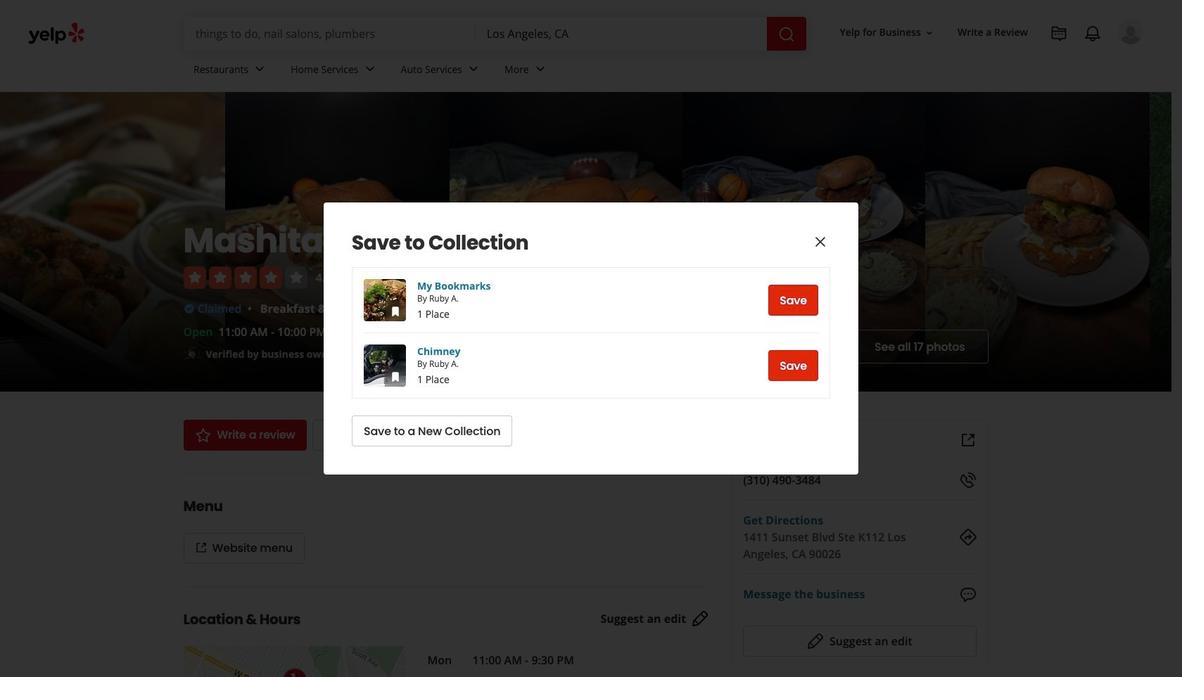 Task type: vqa. For each thing, say whether or not it's contained in the screenshot.
Directions to the business image
yes



Task type: locate. For each thing, give the bounding box(es) containing it.
notifications image
[[1084, 25, 1101, 42]]

photo of mashita club - los angeles, ca, us. image
[[682, 92, 925, 392], [1150, 92, 1182, 392]]

24 share v2 image
[[434, 427, 451, 444]]

region
[[352, 231, 830, 447]]

directions to the business image
[[959, 529, 976, 546]]

directions to the business image
[[959, 529, 976, 546]]

24 pencil v2 image
[[692, 611, 709, 628], [807, 633, 824, 650]]

4.2 star rating image
[[183, 267, 307, 289]]

business categories element
[[182, 51, 1143, 91]]

16 save v2 image
[[390, 372, 401, 383]]

2 24 chevron down v2 image from the left
[[361, 61, 378, 78]]

menu element
[[161, 474, 709, 564]]

1 photo of mashita club - los angeles, ca, us. image from the left
[[682, 92, 925, 392]]

business website image
[[959, 432, 976, 449]]

business website image
[[959, 432, 976, 449]]

location & hours element
[[161, 587, 731, 678]]

photo of mashita club - los angeles, ca, us. sunset blvd roll with salmon sashimi and miso soup image
[[0, 92, 225, 392]]

0 horizontal spatial 24 chevron down v2 image
[[251, 61, 268, 78]]

0 vertical spatial 24 pencil v2 image
[[692, 611, 709, 628]]

24 chevron down v2 image
[[532, 61, 549, 78]]

user actions element
[[829, 18, 1163, 104]]

0 horizontal spatial photo of mashita club - los angeles, ca, us. image
[[682, 92, 925, 392]]

24 chevron down v2 image
[[251, 61, 268, 78], [361, 61, 378, 78], [465, 61, 482, 78]]

None search field
[[184, 17, 806, 51]]

business phone number image
[[959, 472, 976, 489], [959, 472, 976, 489]]

16 claim filled v2 image
[[183, 303, 195, 315]]

0 horizontal spatial 24 pencil v2 image
[[692, 611, 709, 628]]

16 chevron down v2 image
[[924, 27, 935, 38]]

1 horizontal spatial 24 chevron down v2 image
[[361, 61, 378, 78]]

2 photo of mashita club - los angeles, ca, us. image from the left
[[1150, 92, 1182, 392]]

1 vertical spatial 24 pencil v2 image
[[807, 633, 824, 650]]

dialog
[[0, 0, 1182, 678]]

1 horizontal spatial photo of mashita club - los angeles, ca, us. image
[[1150, 92, 1182, 392]]

close image
[[812, 233, 829, 250]]

message the business image
[[959, 587, 976, 604], [959, 587, 976, 604]]

2 horizontal spatial 24 chevron down v2 image
[[465, 61, 482, 78]]

1 24 chevron down v2 image from the left
[[251, 61, 268, 78]]



Task type: describe. For each thing, give the bounding box(es) containing it.
1 horizontal spatial 24 pencil v2 image
[[807, 633, 824, 650]]

3 24 chevron down v2 image from the left
[[465, 61, 482, 78]]

16 save v2 image
[[390, 306, 401, 318]]

16 external link v2 image
[[195, 543, 207, 554]]

map image
[[183, 647, 405, 678]]

24 star v2 image
[[195, 427, 211, 444]]

photo of mashita club - los angeles, ca, us. spicy chicken sandwich image
[[925, 92, 1150, 392]]

photo of mashita club - los angeles, ca, us. hot chicken sandwich image
[[450, 92, 682, 392]]

search image
[[778, 26, 795, 43]]

projects image
[[1051, 25, 1067, 42]]

photo of mashita club - los angeles, ca, us. chicken sandwich image
[[225, 92, 450, 392]]



